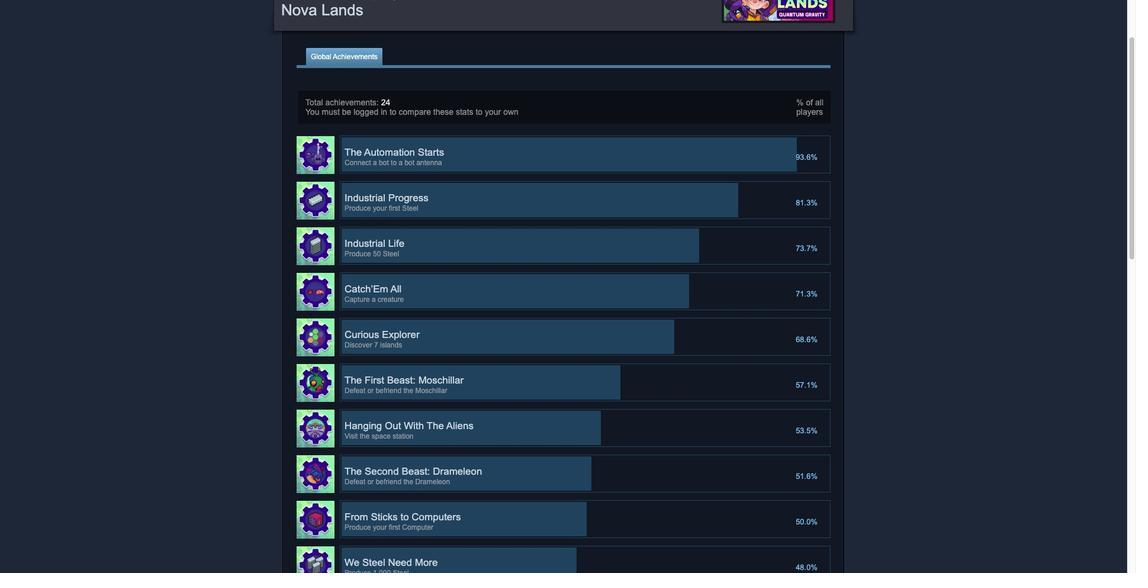 Task type: vqa. For each thing, say whether or not it's contained in the screenshot.
From at the bottom of the page
yes



Task type: describe. For each thing, give the bounding box(es) containing it.
visit
[[345, 432, 358, 441]]

automation
[[364, 147, 415, 158]]

global achievements
[[311, 53, 378, 61]]

second
[[365, 466, 399, 477]]

these
[[433, 107, 454, 117]]

must
[[322, 107, 340, 117]]

0 vertical spatial drameleon
[[433, 466, 482, 477]]

24
[[381, 98, 390, 107]]

from
[[345, 512, 368, 523]]

1 bot from the left
[[379, 159, 389, 167]]

total
[[306, 98, 323, 107]]

achievements
[[333, 53, 378, 61]]

starts
[[418, 147, 444, 158]]

station
[[393, 432, 414, 441]]

more
[[415, 557, 438, 569]]

space
[[372, 432, 391, 441]]

creature
[[378, 296, 404, 304]]

catch'em
[[345, 284, 388, 295]]

%
[[797, 98, 804, 107]]

your inside total achievements: 24 you must be logged in to compare these stats to your own
[[485, 107, 501, 117]]

compare
[[399, 107, 431, 117]]

1 vertical spatial drameleon
[[415, 478, 450, 486]]

50
[[373, 250, 381, 258]]

% of all players
[[797, 98, 824, 117]]

first inside the from sticks to computers produce your first computer
[[389, 524, 400, 532]]

achievements:
[[325, 98, 379, 107]]

out
[[385, 421, 401, 432]]

to right in
[[390, 107, 397, 117]]

stats
[[456, 107, 474, 117]]

first
[[365, 375, 384, 386]]

produce inside the from sticks to computers produce your first computer
[[345, 524, 371, 532]]

the for first
[[404, 387, 413, 395]]

from sticks to computers produce your first computer
[[345, 512, 461, 532]]

global
[[311, 53, 331, 61]]

a down automation
[[399, 159, 403, 167]]

aliens
[[446, 421, 474, 432]]

1 vertical spatial moschillar
[[415, 387, 447, 395]]

industrial life produce 50 steel
[[345, 238, 405, 258]]

first inside industrial progress produce your first steel
[[389, 204, 400, 213]]

befriend for second
[[376, 478, 402, 486]]

0 vertical spatial moschillar
[[419, 375, 464, 386]]

or for second
[[368, 478, 374, 486]]

beast: for second
[[402, 466, 430, 477]]

islands
[[380, 341, 402, 349]]

curious explorer discover 7 islands
[[345, 329, 420, 349]]

we
[[345, 557, 360, 569]]

all
[[391, 284, 402, 295]]

your inside industrial progress produce your first steel
[[373, 204, 387, 213]]

you
[[306, 107, 320, 117]]

the inside 'hanging out with the aliens visit the space station'
[[427, 421, 444, 432]]

computer
[[402, 524, 434, 532]]

a right connect
[[373, 159, 377, 167]]

explorer
[[382, 329, 420, 341]]

the for automation
[[345, 147, 362, 158]]

to right stats
[[476, 107, 483, 117]]

connect
[[345, 159, 371, 167]]

defeat for second
[[345, 478, 366, 486]]

produce for industrial progress
[[345, 204, 371, 213]]

catch'em all capture a creature
[[345, 284, 404, 304]]

sticks
[[371, 512, 398, 523]]

beast: for first
[[387, 375, 416, 386]]



Task type: locate. For each thing, give the bounding box(es) containing it.
the for first
[[345, 375, 362, 386]]

industrial for industrial life
[[345, 238, 386, 249]]

produce inside industrial life produce 50 steel
[[345, 250, 371, 258]]

moschillar
[[419, 375, 464, 386], [415, 387, 447, 395]]

7
[[374, 341, 378, 349]]

1 produce from the top
[[345, 204, 371, 213]]

2 defeat from the top
[[345, 478, 366, 486]]

befriend down 'second'
[[376, 478, 402, 486]]

1 vertical spatial beast:
[[402, 466, 430, 477]]

2 bot from the left
[[405, 159, 415, 167]]

the inside the second beast: drameleon defeat or befriend the drameleon
[[404, 478, 413, 486]]

first
[[389, 204, 400, 213], [389, 524, 400, 532]]

nova
[[281, 1, 317, 19]]

own
[[504, 107, 519, 117]]

bot
[[379, 159, 389, 167], [405, 159, 415, 167]]

0 vertical spatial befriend
[[376, 387, 402, 395]]

1 first from the top
[[389, 204, 400, 213]]

0 vertical spatial or
[[368, 387, 374, 395]]

total achievements: 24 you must be logged in to compare these stats to your own
[[306, 98, 519, 117]]

the up the from sticks to computers produce your first computer
[[404, 478, 413, 486]]

2 vertical spatial the
[[404, 478, 413, 486]]

defeat down first
[[345, 387, 366, 395]]

produce
[[345, 204, 371, 213], [345, 250, 371, 258], [345, 524, 371, 532]]

2 or from the top
[[368, 478, 374, 486]]

industrial inside industrial life produce 50 steel
[[345, 238, 386, 249]]

drameleon
[[433, 466, 482, 477], [415, 478, 450, 486]]

bot down automation
[[379, 159, 389, 167]]

defeat inside the second beast: drameleon defeat or befriend the drameleon
[[345, 478, 366, 486]]

1 horizontal spatial bot
[[405, 159, 415, 167]]

1 vertical spatial defeat
[[345, 478, 366, 486]]

the
[[404, 387, 413, 395], [360, 432, 370, 441], [404, 478, 413, 486]]

befriend inside the first beast: moschillar defeat or befriend the moschillar
[[376, 387, 402, 395]]

to down automation
[[391, 159, 397, 167]]

1 defeat from the top
[[345, 387, 366, 395]]

2 industrial from the top
[[345, 238, 386, 249]]

all
[[816, 98, 824, 107]]

the inside 'hanging out with the aliens visit the space station'
[[360, 432, 370, 441]]

computers
[[412, 512, 461, 523]]

steel right we
[[362, 557, 385, 569]]

lands
[[322, 1, 364, 19]]

the inside the automation starts connect a bot to a bot antenna
[[345, 147, 362, 158]]

the
[[345, 147, 362, 158], [345, 375, 362, 386], [427, 421, 444, 432], [345, 466, 362, 477]]

of
[[806, 98, 813, 107]]

hanging
[[345, 421, 382, 432]]

drameleon down aliens
[[433, 466, 482, 477]]

1 vertical spatial produce
[[345, 250, 371, 258]]

capture
[[345, 296, 370, 304]]

industrial for industrial progress
[[345, 192, 386, 204]]

the inside the first beast: moschillar defeat or befriend the moschillar
[[404, 387, 413, 395]]

players
[[797, 107, 823, 117]]

0 vertical spatial first
[[389, 204, 400, 213]]

beast: inside the second beast: drameleon defeat or befriend the drameleon
[[402, 466, 430, 477]]

logged
[[354, 107, 379, 117]]

the right with
[[427, 421, 444, 432]]

1 vertical spatial industrial
[[345, 238, 386, 249]]

2 first from the top
[[389, 524, 400, 532]]

defeat for first
[[345, 387, 366, 395]]

the for second
[[404, 478, 413, 486]]

to up computer
[[401, 512, 409, 523]]

curious
[[345, 329, 379, 341]]

defeat inside the first beast: moschillar defeat or befriend the moschillar
[[345, 387, 366, 395]]

1 industrial from the top
[[345, 192, 386, 204]]

industrial inside industrial progress produce your first steel
[[345, 192, 386, 204]]

defeat down 'second'
[[345, 478, 366, 486]]

beast:
[[387, 375, 416, 386], [402, 466, 430, 477]]

produce up industrial life produce 50 steel
[[345, 204, 371, 213]]

3 produce from the top
[[345, 524, 371, 532]]

1 vertical spatial befriend
[[376, 478, 402, 486]]

1 vertical spatial your
[[373, 204, 387, 213]]

a down catch'em
[[372, 296, 376, 304]]

0 vertical spatial produce
[[345, 204, 371, 213]]

beast: right first
[[387, 375, 416, 386]]

the for second
[[345, 466, 362, 477]]

bot left antenna
[[405, 159, 415, 167]]

2 vertical spatial steel
[[362, 557, 385, 569]]

industrial down connect
[[345, 192, 386, 204]]

2 vertical spatial produce
[[345, 524, 371, 532]]

drameleon up the computers
[[415, 478, 450, 486]]

the automation starts connect a bot to a bot antenna
[[345, 147, 444, 167]]

moschillar up with
[[415, 387, 447, 395]]

the down hanging
[[360, 432, 370, 441]]

your
[[485, 107, 501, 117], [373, 204, 387, 213], [373, 524, 387, 532]]

or inside the first beast: moschillar defeat or befriend the moschillar
[[368, 387, 374, 395]]

the up connect
[[345, 147, 362, 158]]

in
[[381, 107, 387, 117]]

hanging out with the aliens visit the space station
[[345, 421, 474, 441]]

1 or from the top
[[368, 387, 374, 395]]

or down 'second'
[[368, 478, 374, 486]]

or down first
[[368, 387, 374, 395]]

1 vertical spatial or
[[368, 478, 374, 486]]

steel inside industrial life produce 50 steel
[[383, 250, 399, 258]]

defeat
[[345, 387, 366, 395], [345, 478, 366, 486]]

0 vertical spatial steel
[[402, 204, 419, 213]]

0 vertical spatial beast:
[[387, 375, 416, 386]]

0 vertical spatial defeat
[[345, 387, 366, 395]]

life
[[388, 238, 405, 249]]

produce left 50
[[345, 250, 371, 258]]

antenna
[[417, 159, 442, 167]]

your left the "own"
[[485, 107, 501, 117]]

we steel need more
[[345, 557, 438, 569]]

a inside catch'em all capture a creature
[[372, 296, 376, 304]]

beast: right 'second'
[[402, 466, 430, 477]]

the second beast: drameleon defeat or befriend the drameleon
[[345, 466, 482, 486]]

be
[[342, 107, 351, 117]]

1 vertical spatial first
[[389, 524, 400, 532]]

your inside the from sticks to computers produce your first computer
[[373, 524, 387, 532]]

the inside the second beast: drameleon defeat or befriend the drameleon
[[345, 466, 362, 477]]

2 befriend from the top
[[376, 478, 402, 486]]

to inside the automation starts connect a bot to a bot antenna
[[391, 159, 397, 167]]

to
[[390, 107, 397, 117], [476, 107, 483, 117], [391, 159, 397, 167], [401, 512, 409, 523]]

your down the "sticks" in the bottom of the page
[[373, 524, 387, 532]]

industrial up 50
[[345, 238, 386, 249]]

the up with
[[404, 387, 413, 395]]

the left 'second'
[[345, 466, 362, 477]]

befriend
[[376, 387, 402, 395], [376, 478, 402, 486]]

0 vertical spatial industrial
[[345, 192, 386, 204]]

steel down life
[[383, 250, 399, 258]]

befriend inside the second beast: drameleon defeat or befriend the drameleon
[[376, 478, 402, 486]]

1 vertical spatial the
[[360, 432, 370, 441]]

beast: inside the first beast: moschillar defeat or befriend the moschillar
[[387, 375, 416, 386]]

industrial progress produce your first steel
[[345, 192, 429, 213]]

steel down progress
[[402, 204, 419, 213]]

produce for industrial life
[[345, 250, 371, 258]]

the left first
[[345, 375, 362, 386]]

befriend for first
[[376, 387, 402, 395]]

1 befriend from the top
[[376, 387, 402, 395]]

2 vertical spatial your
[[373, 524, 387, 532]]

industrial
[[345, 192, 386, 204], [345, 238, 386, 249]]

moschillar up aliens
[[419, 375, 464, 386]]

steel
[[402, 204, 419, 213], [383, 250, 399, 258], [362, 557, 385, 569]]

progress
[[388, 192, 429, 204]]

need
[[388, 557, 412, 569]]

0 vertical spatial the
[[404, 387, 413, 395]]

with
[[404, 421, 424, 432]]

a
[[373, 159, 377, 167], [399, 159, 403, 167], [372, 296, 376, 304]]

steel inside industrial progress produce your first steel
[[402, 204, 419, 213]]

befriend down first
[[376, 387, 402, 395]]

or for first
[[368, 387, 374, 395]]

discover
[[345, 341, 372, 349]]

0 horizontal spatial bot
[[379, 159, 389, 167]]

2 produce from the top
[[345, 250, 371, 258]]

to inside the from sticks to computers produce your first computer
[[401, 512, 409, 523]]

your up industrial life produce 50 steel
[[373, 204, 387, 213]]

first down progress
[[389, 204, 400, 213]]

the inside the first beast: moschillar defeat or befriend the moschillar
[[345, 375, 362, 386]]

the first beast: moschillar defeat or befriend the moschillar
[[345, 375, 464, 395]]

0 vertical spatial your
[[485, 107, 501, 117]]

or inside the second beast: drameleon defeat or befriend the drameleon
[[368, 478, 374, 486]]

produce inside industrial progress produce your first steel
[[345, 204, 371, 213]]

first down the "sticks" in the bottom of the page
[[389, 524, 400, 532]]

1 vertical spatial steel
[[383, 250, 399, 258]]

produce down "from"
[[345, 524, 371, 532]]

or
[[368, 387, 374, 395], [368, 478, 374, 486]]

nova lands
[[281, 1, 364, 19]]



